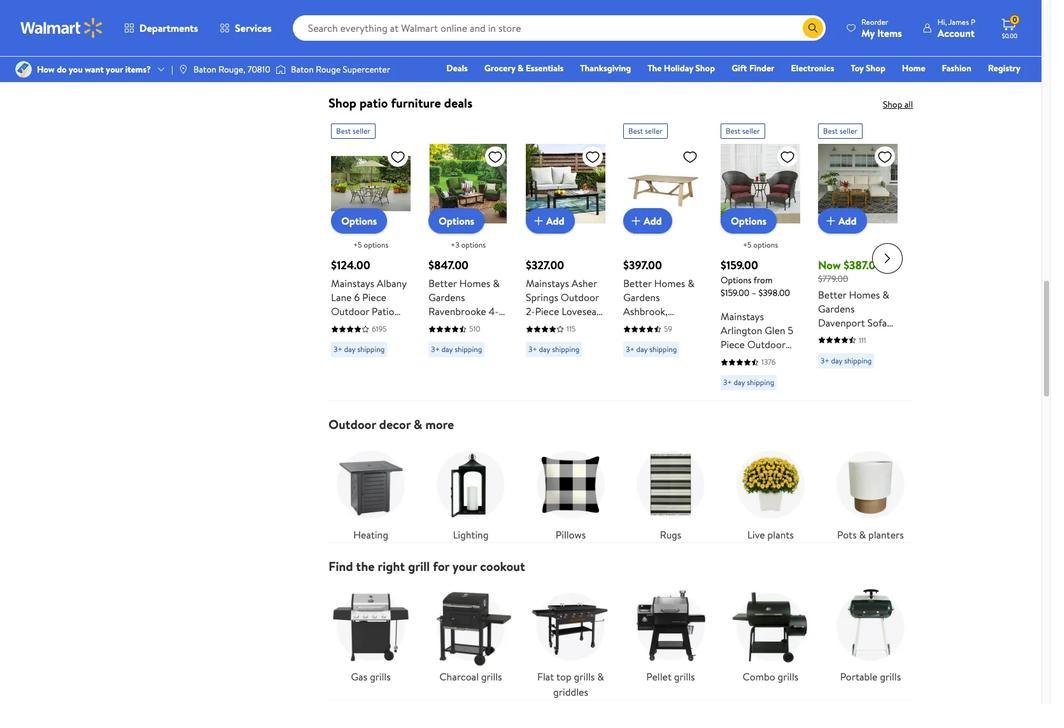 Task type: locate. For each thing, give the bounding box(es) containing it.
add button for mainstays asher springs outdoor 2-piece loveseat sofa & table set image
[[526, 208, 575, 234]]

options up $124.00
[[364, 240, 389, 250]]

gardens inside the "$847.00 better homes & gardens ravenbrooke 4- piece outdoor wicker swivel chair conversation set, green"
[[429, 291, 465, 305]]

2 baton from the left
[[291, 63, 314, 76]]

wicker inside mainstays arlington glen 5 piece  outdoor wicker leisure set, red
[[721, 352, 751, 366]]

0 vertical spatial wicker
[[429, 333, 459, 347]]

registry one debit
[[924, 62, 1021, 92]]

+5 options up $159.00 options from $159.00 – $398.00
[[743, 240, 779, 250]]

3 seller from the left
[[743, 126, 761, 136]]

1 product group from the left
[[331, 119, 411, 396]]

pillows link
[[529, 443, 613, 543]]

1 +5 from the left
[[354, 240, 362, 250]]

baton for baton rouge supercenter
[[291, 63, 314, 76]]

dining inside $397.00 better homes & gardens ashbrook, outdoor, teak dining table by dave & jenny marrs
[[624, 333, 652, 347]]

list for find the right grill for your cookout
[[321, 575, 921, 700]]

best seller for $159.00
[[726, 126, 761, 136]]

0 horizontal spatial better
[[429, 277, 457, 291]]

0 horizontal spatial options link
[[331, 208, 387, 234]]

0 horizontal spatial set,
[[362, 319, 380, 333]]

options for $159.00
[[754, 240, 779, 250]]

add to favorites list, better homes & gardens davenport sofa lounger with two acacia wood table with cushions - white image
[[878, 149, 893, 165]]

day
[[344, 344, 356, 355], [442, 344, 453, 355], [539, 344, 551, 355], [637, 344, 648, 355], [832, 355, 843, 366], [734, 377, 746, 388]]

1 add to cart image from the left
[[531, 214, 547, 229]]

options link up $159.00 options from $159.00 – $398.00
[[721, 208, 777, 234]]

options up +3
[[439, 214, 475, 228]]

items?
[[125, 63, 151, 76]]

 image right 70810
[[276, 63, 286, 76]]

list
[[321, 433, 921, 543], [321, 575, 921, 700]]

2 horizontal spatial  image
[[276, 63, 286, 76]]

cookout
[[480, 558, 525, 575]]

1 horizontal spatial better
[[624, 277, 652, 291]]

$327.00
[[526, 257, 565, 273]]

1 horizontal spatial sofa
[[868, 316, 888, 330]]

your right "for"
[[453, 558, 477, 575]]

3+ day shipping up conversation
[[431, 344, 482, 355]]

1 horizontal spatial your
[[453, 558, 477, 575]]

debit
[[945, 80, 967, 92]]

hi,
[[938, 16, 948, 27]]

baton for baton rouge, 70810
[[194, 63, 216, 76]]

homes for $397.00
[[655, 277, 686, 291]]

one
[[924, 80, 943, 92]]

product group containing $327.00
[[526, 119, 606, 396]]

with down 111
[[844, 358, 863, 372]]

options up $159.00 options from $159.00 – $398.00
[[754, 240, 779, 250]]

& inside 'link'
[[518, 62, 524, 75]]

live plants
[[748, 528, 794, 542]]

Walmart Site-Wide search field
[[293, 15, 826, 41]]

outdoor decor & more
[[329, 416, 454, 433]]

options inside $159.00 options from $159.00 – $398.00
[[721, 274, 752, 287]]

3+ day shipping up cushions
[[821, 355, 872, 366]]

1 horizontal spatial options
[[462, 240, 486, 250]]

best for better homes & gardens ashbrook, outdoor, teak dining table by dave & jenny marrs
[[629, 126, 644, 136]]

grills right charcoal
[[482, 670, 502, 684]]

shop all link
[[884, 98, 914, 111]]

options for "better homes & gardens ravenbrooke 4-piece outdoor wicker swivel chair conversation set, green" image
[[439, 214, 475, 228]]

3+ day shipping down 1376
[[724, 377, 775, 388]]

3 options link from the left
[[721, 208, 777, 234]]

1 best seller from the left
[[336, 126, 371, 136]]

grills right gas
[[370, 670, 391, 684]]

dining for $397.00
[[624, 333, 652, 347]]

piece
[[363, 291, 387, 305], [535, 305, 560, 319], [429, 319, 453, 333], [721, 338, 745, 352]]

add to cart image up now
[[824, 214, 839, 229]]

2 add to cart image from the left
[[629, 214, 644, 229]]

reorder
[[862, 16, 889, 27]]

1 horizontal spatial table
[[655, 333, 677, 347]]

options link up $124.00
[[331, 208, 387, 234]]

add to favorites list, better homes & gardens ashbrook, outdoor, teak dining table by dave & jenny marrs image
[[683, 149, 698, 165]]

shipping
[[358, 344, 385, 355], [455, 344, 482, 355], [552, 344, 580, 355], [650, 344, 677, 355], [845, 355, 872, 366], [747, 377, 775, 388]]

table
[[557, 319, 580, 333], [655, 333, 677, 347], [819, 358, 841, 372]]

mainstays down – on the top right of the page
[[721, 310, 764, 324]]

live
[[748, 528, 766, 542]]

seller up the better homes & gardens davenport sofa lounger with two acacia wood table with cushions - white image
[[840, 126, 858, 136]]

best up the better homes & gardens davenport sofa lounger with two acacia wood table with cushions - white image
[[824, 126, 838, 136]]

seller for better homes & gardens ashbrook, outdoor, teak dining table by dave & jenny marrs
[[645, 126, 663, 136]]

2 grills from the left
[[482, 670, 502, 684]]

items
[[878, 26, 903, 40]]

with left two
[[857, 330, 876, 344]]

1 baton from the left
[[194, 63, 216, 76]]

3 best seller from the left
[[726, 126, 761, 136]]

mainstays inside $124.00 mainstays albany lane 6 piece outdoor patio dining set, tan
[[331, 277, 375, 291]]

1 list from the top
[[321, 433, 921, 543]]

2 horizontal spatial options link
[[721, 208, 777, 234]]

options left from
[[721, 274, 752, 287]]

finder
[[750, 62, 775, 75]]

product group containing $124.00
[[331, 119, 411, 396]]

best
[[336, 126, 351, 136], [629, 126, 644, 136], [726, 126, 741, 136], [824, 126, 838, 136]]

wicker inside the "$847.00 better homes & gardens ravenbrooke 4- piece outdoor wicker swivel chair conversation set, green"
[[429, 333, 459, 347]]

2 list from the top
[[321, 575, 921, 700]]

options for $124.00
[[364, 240, 389, 250]]

mainstays albany lane 6 piece outdoor patio dining set, tan image
[[331, 144, 411, 224]]

0 horizontal spatial add
[[547, 214, 565, 228]]

seller
[[353, 126, 371, 136], [645, 126, 663, 136], [743, 126, 761, 136], [840, 126, 858, 136]]

shop left all
[[884, 98, 903, 111]]

add to favorites list, mainstays arlington glen 5 piece  outdoor wicker leisure set, red image
[[780, 149, 796, 165]]

product group
[[331, 119, 411, 396], [429, 119, 508, 396], [526, 119, 606, 396], [624, 119, 703, 396], [721, 119, 801, 396], [819, 119, 898, 396]]

0
[[1013, 14, 1018, 25]]

baton
[[194, 63, 216, 76], [291, 63, 314, 76]]

1 options link from the left
[[331, 208, 387, 234]]

piece right the 6
[[363, 291, 387, 305]]

add up the $397.00
[[644, 214, 662, 228]]

1 horizontal spatial options link
[[429, 208, 485, 234]]

1 horizontal spatial gardens
[[624, 291, 660, 305]]

seller up the better homes & gardens ashbrook, outdoor, teak dining table by dave & jenny marrs image
[[645, 126, 663, 136]]

1 best from the left
[[336, 126, 351, 136]]

1 horizontal spatial add
[[644, 214, 662, 228]]

1 horizontal spatial  image
[[178, 64, 188, 75]]

+3
[[451, 240, 460, 250]]

2 horizontal spatial add
[[839, 214, 857, 228]]

list containing gas grills
[[321, 575, 921, 700]]

mainstays arlington glen 5 piece  outdoor wicker leisure set, red image
[[721, 144, 801, 224]]

combo
[[743, 670, 776, 684]]

homes down $847.00 on the left top of the page
[[460, 277, 491, 291]]

best seller down patio
[[336, 126, 371, 136]]

0 horizontal spatial mainstays
[[331, 277, 375, 291]]

4 grills from the left
[[675, 670, 695, 684]]

sofa down springs
[[526, 319, 546, 333]]

sofa inside $327.00 mainstays asher springs outdoor 2-piece loveseat sofa & table set
[[526, 319, 546, 333]]

shop patio furniture deals
[[329, 94, 473, 112]]

piece up red
[[721, 338, 745, 352]]

+5 up $124.00
[[354, 240, 362, 250]]

4-
[[489, 305, 499, 319]]

0 horizontal spatial dining
[[331, 319, 360, 333]]

jenny
[[657, 347, 683, 361]]

pellet
[[647, 670, 672, 684]]

day down the 6
[[344, 344, 356, 355]]

1 horizontal spatial set,
[[490, 361, 507, 375]]

seller down patio
[[353, 126, 371, 136]]

better homes & gardens ravenbrooke 4-piece outdoor wicker swivel chair conversation set, green image
[[429, 144, 508, 224]]

grills for combo grills
[[778, 670, 799, 684]]

5 product group from the left
[[721, 119, 801, 396]]

sofa inside now $387.00 $779.00 better homes & gardens davenport sofa lounger with two acacia wood table with cushions - white
[[868, 316, 888, 330]]

4 product group from the left
[[624, 119, 703, 396]]

piece inside $327.00 mainstays asher springs outdoor 2-piece loveseat sofa & table set
[[535, 305, 560, 319]]

two
[[878, 330, 896, 344]]

5 grills from the left
[[778, 670, 799, 684]]

find the right grill for your cookout
[[329, 558, 525, 575]]

3 product group from the left
[[526, 119, 606, 396]]

3 add from the left
[[839, 214, 857, 228]]

add for mainstays asher springs outdoor 2-piece loveseat sofa & table set image's add to cart icon
[[547, 214, 565, 228]]

pots & planters
[[838, 528, 905, 542]]

set,
[[362, 319, 380, 333], [490, 361, 507, 375], [721, 366, 738, 380]]

better inside now $387.00 $779.00 better homes & gardens davenport sofa lounger with two acacia wood table with cushions - white
[[819, 288, 847, 302]]

shipping down 59
[[650, 344, 677, 355]]

0 horizontal spatial  image
[[15, 61, 32, 78]]

gardens up lounger
[[819, 302, 855, 316]]

1 horizontal spatial mainstays
[[526, 277, 570, 291]]

add button up now
[[819, 208, 867, 234]]

list for outdoor decor & more
[[321, 433, 921, 543]]

day down springs
[[539, 344, 551, 355]]

grocery
[[485, 62, 516, 75]]

$159.00 up from
[[721, 257, 759, 273]]

how
[[37, 63, 55, 76]]

options up $124.00
[[341, 214, 377, 228]]

2 seller from the left
[[645, 126, 663, 136]]

$779.00
[[819, 273, 849, 285]]

add button up $327.00
[[526, 208, 575, 234]]

set, inside $124.00 mainstays albany lane 6 piece outdoor patio dining set, tan
[[362, 319, 380, 333]]

best seller up the better homes & gardens davenport sofa lounger with two acacia wood table with cushions - white image
[[824, 126, 858, 136]]

0 horizontal spatial +5
[[354, 240, 362, 250]]

list containing heating
[[321, 433, 921, 543]]

clear search field text image
[[788, 23, 798, 33]]

charcoal grills
[[440, 670, 502, 684]]

shop inside 'link'
[[866, 62, 886, 75]]

0 vertical spatial list
[[321, 433, 921, 543]]

4 best from the left
[[824, 126, 838, 136]]

add button for the better homes & gardens davenport sofa lounger with two acacia wood table with cushions - white image
[[819, 208, 867, 234]]

0 horizontal spatial add button
[[526, 208, 575, 234]]

2 best seller from the left
[[629, 126, 663, 136]]

gardens up outdoor,
[[624, 291, 660, 305]]

options link up +3
[[429, 208, 485, 234]]

3 best from the left
[[726, 126, 741, 136]]

3 add button from the left
[[819, 208, 867, 234]]

2 product group from the left
[[429, 119, 508, 396]]

dining up marrs on the right of the page
[[624, 333, 652, 347]]

mainstays inside $327.00 mainstays asher springs outdoor 2-piece loveseat sofa & table set
[[526, 277, 570, 291]]

electronics link
[[786, 61, 841, 75]]

product group containing $847.00
[[429, 119, 508, 396]]

add to cart image up the $397.00
[[629, 214, 644, 229]]

account
[[938, 26, 975, 40]]

loveseat
[[562, 305, 601, 319]]

2 +5 options from the left
[[743, 240, 779, 250]]

piece inside mainstays arlington glen 5 piece  outdoor wicker leisure set, red
[[721, 338, 745, 352]]

3 options from the left
[[754, 240, 779, 250]]

1 horizontal spatial dining
[[624, 333, 652, 347]]

home link
[[897, 61, 932, 75]]

0 vertical spatial your
[[106, 63, 123, 76]]

departments
[[140, 21, 198, 35]]

add to favorites list, mainstays asher springs outdoor 2-piece loveseat sofa & table set image
[[585, 149, 601, 165]]

0 horizontal spatial baton
[[194, 63, 216, 76]]

next slide for product carousel list image
[[873, 243, 903, 274]]

2 horizontal spatial gardens
[[819, 302, 855, 316]]

0 horizontal spatial homes
[[460, 277, 491, 291]]

2 horizontal spatial add to cart image
[[824, 214, 839, 229]]

3 add to cart image from the left
[[824, 214, 839, 229]]

2 +5 from the left
[[743, 240, 752, 250]]

shipping up -
[[845, 355, 872, 366]]

dining inside $124.00 mainstays albany lane 6 piece outdoor patio dining set, tan
[[331, 319, 360, 333]]

shipping up conversation
[[455, 344, 482, 355]]

$397.00
[[624, 257, 662, 273]]

1 +5 options from the left
[[354, 240, 389, 250]]

homes inside $397.00 better homes & gardens ashbrook, outdoor, teak dining table by dave & jenny marrs
[[655, 277, 686, 291]]

grills right combo
[[778, 670, 799, 684]]

2 horizontal spatial set,
[[721, 366, 738, 380]]

glen
[[765, 324, 786, 338]]

1 horizontal spatial +5
[[743, 240, 752, 250]]

rugs
[[660, 528, 682, 542]]

2 best from the left
[[629, 126, 644, 136]]

2 horizontal spatial mainstays
[[721, 310, 764, 324]]

shop right toy on the top of page
[[866, 62, 886, 75]]

sofa for mainstays
[[526, 319, 546, 333]]

2 horizontal spatial table
[[819, 358, 841, 372]]

add to cart image for the better homes & gardens davenport sofa lounger with two acacia wood table with cushions - white image
[[824, 214, 839, 229]]

day up marrs on the right of the page
[[637, 344, 648, 355]]

best up the better homes & gardens ashbrook, outdoor, teak dining table by dave & jenny marrs image
[[629, 126, 644, 136]]

mainstays for $327.00
[[526, 277, 570, 291]]

$159.00 left – on the top right of the page
[[721, 287, 750, 300]]

2 horizontal spatial homes
[[850, 288, 881, 302]]

set, right conversation
[[490, 361, 507, 375]]

options up $159.00 options from $159.00 – $398.00
[[731, 214, 767, 228]]

outdoor inside $327.00 mainstays asher springs outdoor 2-piece loveseat sofa & table set
[[561, 291, 599, 305]]

$159.00 options from $159.00 – $398.00
[[721, 257, 791, 300]]

wicker down ravenbrooke
[[429, 333, 459, 347]]

best seller up the better homes & gardens ashbrook, outdoor, teak dining table by dave & jenny marrs image
[[629, 126, 663, 136]]

1 vertical spatial $159.00
[[721, 287, 750, 300]]

ashbrook,
[[624, 305, 668, 319]]

0 horizontal spatial +5 options
[[354, 240, 389, 250]]

piece left loveseat
[[535, 305, 560, 319]]

add to favorites list, mainstays albany lane 6 piece outdoor patio dining set, tan image
[[391, 149, 406, 165]]

flat top grills & griddles link
[[529, 585, 613, 700]]

 image for baton rouge supercenter
[[276, 63, 286, 76]]

 image
[[15, 61, 32, 78], [276, 63, 286, 76], [178, 64, 188, 75]]

add to cart image for mainstays asher springs outdoor 2-piece loveseat sofa & table set image
[[531, 214, 547, 229]]

gardens inside $397.00 better homes & gardens ashbrook, outdoor, teak dining table by dave & jenny marrs
[[624, 291, 660, 305]]

0 horizontal spatial add to cart image
[[531, 214, 547, 229]]

1 horizontal spatial wicker
[[721, 352, 751, 366]]

options right +3
[[462, 240, 486, 250]]

3 grills from the left
[[574, 670, 595, 684]]

0 horizontal spatial wicker
[[429, 333, 459, 347]]

mainstays down $124.00
[[331, 277, 375, 291]]

2 horizontal spatial options
[[754, 240, 779, 250]]

6 product group from the left
[[819, 119, 898, 396]]

1 horizontal spatial baton
[[291, 63, 314, 76]]

options
[[364, 240, 389, 250], [462, 240, 486, 250], [754, 240, 779, 250]]

gas
[[351, 670, 368, 684]]

mainstays arlington glen 5 piece  outdoor wicker leisure set, red
[[721, 310, 794, 380]]

1 horizontal spatial homes
[[655, 277, 686, 291]]

for
[[433, 558, 450, 575]]

wicker
[[429, 333, 459, 347], [721, 352, 751, 366]]

better inside $397.00 better homes & gardens ashbrook, outdoor, teak dining table by dave & jenny marrs
[[624, 277, 652, 291]]

$159.00
[[721, 257, 759, 273], [721, 287, 750, 300]]

outdoor inside mainstays arlington glen 5 piece  outdoor wicker leisure set, red
[[748, 338, 786, 352]]

dining
[[331, 319, 360, 333], [624, 333, 652, 347]]

better down the $397.00
[[624, 277, 652, 291]]

shop all
[[884, 98, 914, 111]]

best up mainstays arlington glen 5 piece  outdoor wicker leisure set, red image
[[726, 126, 741, 136]]

1 vertical spatial list
[[321, 575, 921, 700]]

2 add from the left
[[644, 214, 662, 228]]

mainstays for $124.00
[[331, 277, 375, 291]]

grills right "pellet"
[[675, 670, 695, 684]]

options for mainstays albany lane 6 piece outdoor patio dining set, tan 'image'
[[341, 214, 377, 228]]

+5 options up $124.00
[[354, 240, 389, 250]]

1 vertical spatial your
[[453, 558, 477, 575]]

baton left the rouge
[[291, 63, 314, 76]]

mainstays down $327.00
[[526, 277, 570, 291]]

better down $847.00 on the left top of the page
[[429, 277, 457, 291]]

best for $159.00
[[726, 126, 741, 136]]

table down lounger
[[819, 358, 841, 372]]

baton left rouge,
[[194, 63, 216, 76]]

111
[[859, 335, 867, 346]]

seller for $159.00
[[743, 126, 761, 136]]

piece up chair
[[429, 319, 453, 333]]

+5 for $159.00
[[743, 240, 752, 250]]

red
[[741, 366, 758, 380]]

dining down the lane
[[331, 319, 360, 333]]

0 horizontal spatial gardens
[[429, 291, 465, 305]]

the holiday shop
[[648, 62, 716, 75]]

grills right top
[[574, 670, 595, 684]]

0 vertical spatial $159.00
[[721, 257, 759, 273]]

set, left red
[[721, 366, 738, 380]]

set, left tan
[[362, 319, 380, 333]]

table left "set"
[[557, 319, 580, 333]]

add to cart image for the better homes & gardens ashbrook, outdoor, teak dining table by dave & jenny marrs image
[[629, 214, 644, 229]]

$124.00 mainstays albany lane 6 piece outdoor patio dining set, tan
[[331, 257, 407, 333]]

4 seller from the left
[[840, 126, 858, 136]]

home
[[903, 62, 926, 75]]

wicker down arlington
[[721, 352, 751, 366]]

1 horizontal spatial add to cart image
[[629, 214, 644, 229]]

3+ down the lane
[[334, 344, 343, 355]]

 image right "|"
[[178, 64, 188, 75]]

add button up the $397.00
[[624, 208, 672, 234]]

2 horizontal spatial add button
[[819, 208, 867, 234]]

1 horizontal spatial add button
[[624, 208, 672, 234]]

1 horizontal spatial +5 options
[[743, 240, 779, 250]]

2 horizontal spatial better
[[819, 288, 847, 302]]

Search search field
[[293, 15, 826, 41]]

table inside now $387.00 $779.00 better homes & gardens davenport sofa lounger with two acacia wood table with cushions - white
[[819, 358, 841, 372]]

1 add button from the left
[[526, 208, 575, 234]]

+5 up $159.00 options from $159.00 – $398.00
[[743, 240, 752, 250]]

1 add from the left
[[547, 214, 565, 228]]

add to cart image
[[531, 214, 547, 229], [629, 214, 644, 229], [824, 214, 839, 229]]

heating link
[[329, 443, 413, 543]]

1 grills from the left
[[370, 670, 391, 684]]

best seller up mainstays arlington glen 5 piece  outdoor wicker leisure set, red image
[[726, 126, 761, 136]]

albany
[[377, 277, 407, 291]]

table left the by
[[655, 333, 677, 347]]

your right want
[[106, 63, 123, 76]]

1 vertical spatial wicker
[[721, 352, 751, 366]]

best seller
[[336, 126, 371, 136], [629, 126, 663, 136], [726, 126, 761, 136], [824, 126, 858, 136]]

better inside the "$847.00 better homes & gardens ravenbrooke 4- piece outdoor wicker swivel chair conversation set, green"
[[429, 277, 457, 291]]

6 grills from the left
[[881, 670, 902, 684]]

best seller for $124.00
[[336, 126, 371, 136]]

gardens inside now $387.00 $779.00 better homes & gardens davenport sofa lounger with two acacia wood table with cushions - white
[[819, 302, 855, 316]]

add up $327.00
[[547, 214, 565, 228]]

4 best seller from the left
[[824, 126, 858, 136]]

add button
[[526, 208, 575, 234], [624, 208, 672, 234], [819, 208, 867, 234]]

homes down $387.00
[[850, 288, 881, 302]]

3+ day shipping down 6195
[[334, 344, 385, 355]]

add up $387.00
[[839, 214, 857, 228]]

seller up mainstays arlington glen 5 piece  outdoor wicker leisure set, red image
[[743, 126, 761, 136]]

homes
[[460, 277, 491, 291], [655, 277, 686, 291], [850, 288, 881, 302]]

1 options from the left
[[364, 240, 389, 250]]

grills right portable
[[881, 670, 902, 684]]

0 horizontal spatial options
[[364, 240, 389, 250]]

shipping down 6195
[[358, 344, 385, 355]]

charcoal
[[440, 670, 479, 684]]

sofa for $387.00
[[868, 316, 888, 330]]

gardens down $847.00 on the left top of the page
[[429, 291, 465, 305]]

0 horizontal spatial table
[[557, 319, 580, 333]]

better down $779.00
[[819, 288, 847, 302]]

the
[[356, 558, 375, 575]]

add button for the better homes & gardens ashbrook, outdoor, teak dining table by dave & jenny marrs image
[[624, 208, 672, 234]]

sofa
[[868, 316, 888, 330], [526, 319, 546, 333]]

0 horizontal spatial sofa
[[526, 319, 546, 333]]

+5 for $124.00
[[354, 240, 362, 250]]

$327.00 mainstays asher springs outdoor 2-piece loveseat sofa & table set
[[526, 257, 601, 333]]

2 add button from the left
[[624, 208, 672, 234]]

1 seller from the left
[[353, 126, 371, 136]]

better homes & gardens ashbrook, outdoor, teak dining table by dave & jenny marrs image
[[624, 144, 703, 224]]

homes inside the "$847.00 better homes & gardens ravenbrooke 4- piece outdoor wicker swivel chair conversation set, green"
[[460, 277, 491, 291]]



Task type: describe. For each thing, give the bounding box(es) containing it.
you
[[69, 63, 83, 76]]

patio
[[372, 305, 395, 319]]

grocery & essentials link
[[479, 61, 570, 75]]

green
[[429, 375, 456, 389]]

& inside flat top grills & griddles
[[598, 670, 604, 684]]

grills for charcoal grills
[[482, 670, 502, 684]]

gas grills
[[351, 670, 391, 684]]

pellet grills link
[[629, 585, 713, 685]]

3+ up marrs on the right of the page
[[626, 344, 635, 355]]

homes inside now $387.00 $779.00 better homes & gardens davenport sofa lounger with two acacia wood table with cushions - white
[[850, 288, 881, 302]]

baton rouge, 70810
[[194, 63, 271, 76]]

marrs
[[624, 361, 649, 375]]

do
[[57, 63, 67, 76]]

options link for $159.00
[[721, 208, 777, 234]]

3+ left red
[[724, 377, 732, 388]]

the holiday shop link
[[642, 61, 721, 75]]

product group containing now $387.00
[[819, 119, 898, 396]]

portable grills
[[841, 670, 902, 684]]

better homes & gardens davenport sofa lounger with two acacia wood table with cushions - white image
[[819, 144, 898, 224]]

 image for baton rouge, 70810
[[178, 64, 188, 75]]

wood
[[850, 344, 876, 358]]

best for $124.00
[[336, 126, 351, 136]]

510
[[470, 324, 481, 335]]

grills for gas grills
[[370, 670, 391, 684]]

& inside the "$847.00 better homes & gardens ravenbrooke 4- piece outdoor wicker swivel chair conversation set, green"
[[493, 277, 500, 291]]

table inside $327.00 mainstays asher springs outdoor 2-piece loveseat sofa & table set
[[557, 319, 580, 333]]

grills inside flat top grills & griddles
[[574, 670, 595, 684]]

table inside $397.00 better homes & gardens ashbrook, outdoor, teak dining table by dave & jenny marrs
[[655, 333, 677, 347]]

gardens for $847.00
[[429, 291, 465, 305]]

–
[[752, 287, 757, 300]]

day up conversation
[[442, 344, 453, 355]]

piece inside the "$847.00 better homes & gardens ravenbrooke 4- piece outdoor wicker swivel chair conversation set, green"
[[429, 319, 453, 333]]

shop left patio
[[329, 94, 357, 112]]

grocery & essentials
[[485, 62, 564, 75]]

grills for portable grills
[[881, 670, 902, 684]]

asher
[[572, 277, 597, 291]]

outdoor inside the "$847.00 better homes & gardens ravenbrooke 4- piece outdoor wicker swivel chair conversation set, green"
[[455, 319, 494, 333]]

find
[[329, 558, 353, 575]]

lane
[[331, 291, 352, 305]]

3+ day shipping down 115
[[529, 344, 580, 355]]

piece inside $124.00 mainstays albany lane 6 piece outdoor patio dining set, tan
[[363, 291, 387, 305]]

set, inside the "$847.00 better homes & gardens ravenbrooke 4- piece outdoor wicker swivel chair conversation set, green"
[[490, 361, 507, 375]]

2-
[[526, 305, 535, 319]]

holiday
[[664, 62, 694, 75]]

day up cushions
[[832, 355, 843, 366]]

6195
[[372, 324, 387, 335]]

homes for $847.00
[[460, 277, 491, 291]]

+5 options for $124.00
[[354, 240, 389, 250]]

grills for pellet grills
[[675, 670, 695, 684]]

deals
[[444, 94, 473, 112]]

& inside now $387.00 $779.00 better homes & gardens davenport sofa lounger with two acacia wood table with cushions - white
[[883, 288, 890, 302]]

add for add to cart icon related to the better homes & gardens davenport sofa lounger with two acacia wood table with cushions - white image
[[839, 214, 857, 228]]

dave
[[624, 347, 646, 361]]

now
[[819, 257, 841, 273]]

product group containing $159.00
[[721, 119, 801, 396]]

seller for $124.00
[[353, 126, 371, 136]]

shop right holiday
[[696, 62, 716, 75]]

rugs link
[[629, 443, 713, 543]]

better for $397.00
[[624, 277, 652, 291]]

walmart image
[[20, 18, 103, 38]]

3+ up cushions
[[821, 355, 830, 366]]

1376
[[762, 357, 776, 368]]

|
[[171, 63, 173, 76]]

deals link
[[441, 61, 474, 75]]

gift finder link
[[726, 61, 781, 75]]

gardens for $397.00
[[624, 291, 660, 305]]

toy shop
[[851, 62, 886, 75]]

lighting
[[453, 528, 489, 542]]

decor
[[379, 416, 411, 433]]

springs
[[526, 291, 559, 305]]

options for mainstays arlington glen 5 piece  outdoor wicker leisure set, red image
[[731, 214, 767, 228]]

better for $847.00
[[429, 277, 457, 291]]

ravenbrooke
[[429, 305, 487, 319]]

lounger
[[819, 330, 855, 344]]

all
[[905, 98, 914, 111]]

3+ up conversation
[[431, 344, 440, 355]]

mainstays asher springs outdoor 2-piece loveseat sofa & table set image
[[526, 144, 606, 224]]

gift finder
[[732, 62, 775, 75]]

live plants link
[[729, 443, 814, 543]]

$124.00
[[331, 257, 370, 273]]

registry link
[[983, 61, 1027, 75]]

outdoor inside $124.00 mainstays albany lane 6 piece outdoor patio dining set, tan
[[331, 305, 370, 319]]

planters
[[869, 528, 905, 542]]

white
[[867, 372, 893, 386]]

now $387.00 $779.00 better homes & gardens davenport sofa lounger with two acacia wood table with cushions - white
[[819, 257, 896, 386]]

$397.00 better homes & gardens ashbrook, outdoor, teak dining table by dave & jenny marrs
[[624, 257, 695, 375]]

fashion link
[[937, 61, 978, 75]]

$387.00
[[844, 257, 883, 273]]

2 options link from the left
[[429, 208, 485, 234]]

by
[[680, 333, 690, 347]]

1 vertical spatial with
[[844, 358, 863, 372]]

lighting link
[[429, 443, 513, 543]]

day down arlington
[[734, 377, 746, 388]]

0 horizontal spatial your
[[106, 63, 123, 76]]

set, inside mainstays arlington glen 5 piece  outdoor wicker leisure set, red
[[721, 366, 738, 380]]

charcoal grills link
[[429, 585, 513, 685]]

add to favorites list, better homes & gardens ravenbrooke 4-piece outdoor wicker swivel chair conversation set, green image
[[488, 149, 503, 165]]

$398.00
[[759, 287, 791, 300]]

deals
[[447, 62, 468, 75]]

heating
[[354, 528, 389, 542]]

 image for how do you want your items?
[[15, 61, 32, 78]]

tan
[[382, 319, 397, 333]]

mainstays inside mainstays arlington glen 5 piece  outdoor wicker leisure set, red
[[721, 310, 764, 324]]

swivel
[[461, 333, 489, 347]]

griddles
[[554, 686, 589, 700]]

3+ down 2-
[[529, 344, 537, 355]]

add for add to cart icon corresponding to the better homes & gardens ashbrook, outdoor, teak dining table by dave & jenny marrs image
[[644, 214, 662, 228]]

from
[[754, 274, 773, 287]]

0 vertical spatial with
[[857, 330, 876, 344]]

dining for $124.00
[[331, 319, 360, 333]]

best seller for better homes & gardens ashbrook, outdoor, teak dining table by dave & jenny marrs
[[629, 126, 663, 136]]

set
[[582, 319, 597, 333]]

right
[[378, 558, 405, 575]]

3+ day shipping up marrs on the right of the page
[[626, 344, 677, 355]]

leisure
[[754, 352, 785, 366]]

rouge
[[316, 63, 341, 76]]

pellet grills
[[647, 670, 695, 684]]

cushions
[[819, 372, 858, 386]]

+5 options for $159.00
[[743, 240, 779, 250]]

shipping down 1376
[[747, 377, 775, 388]]

1 $159.00 from the top
[[721, 257, 759, 273]]

registry
[[989, 62, 1021, 75]]

2 options from the left
[[462, 240, 486, 250]]

59
[[664, 324, 673, 335]]

search icon image
[[808, 23, 819, 33]]

want
[[85, 63, 104, 76]]

the
[[648, 62, 662, 75]]

product group containing $397.00
[[624, 119, 703, 396]]

davenport
[[819, 316, 866, 330]]

options link for $124.00
[[331, 208, 387, 234]]

2 $159.00 from the top
[[721, 287, 750, 300]]

+3 options
[[451, 240, 486, 250]]

top
[[557, 670, 572, 684]]

furniture
[[391, 94, 441, 112]]

thanksgiving link
[[575, 61, 637, 75]]

& inside $327.00 mainstays asher springs outdoor 2-piece loveseat sofa & table set
[[548, 319, 555, 333]]

portable
[[841, 670, 878, 684]]

pillows
[[556, 528, 586, 542]]

gas grills link
[[329, 585, 413, 685]]

hi, james p account
[[938, 16, 976, 40]]

patio
[[360, 94, 388, 112]]

shipping down 115
[[552, 344, 580, 355]]



Task type: vqa. For each thing, say whether or not it's contained in the screenshot.
"Baton Rouge, 70810"
yes



